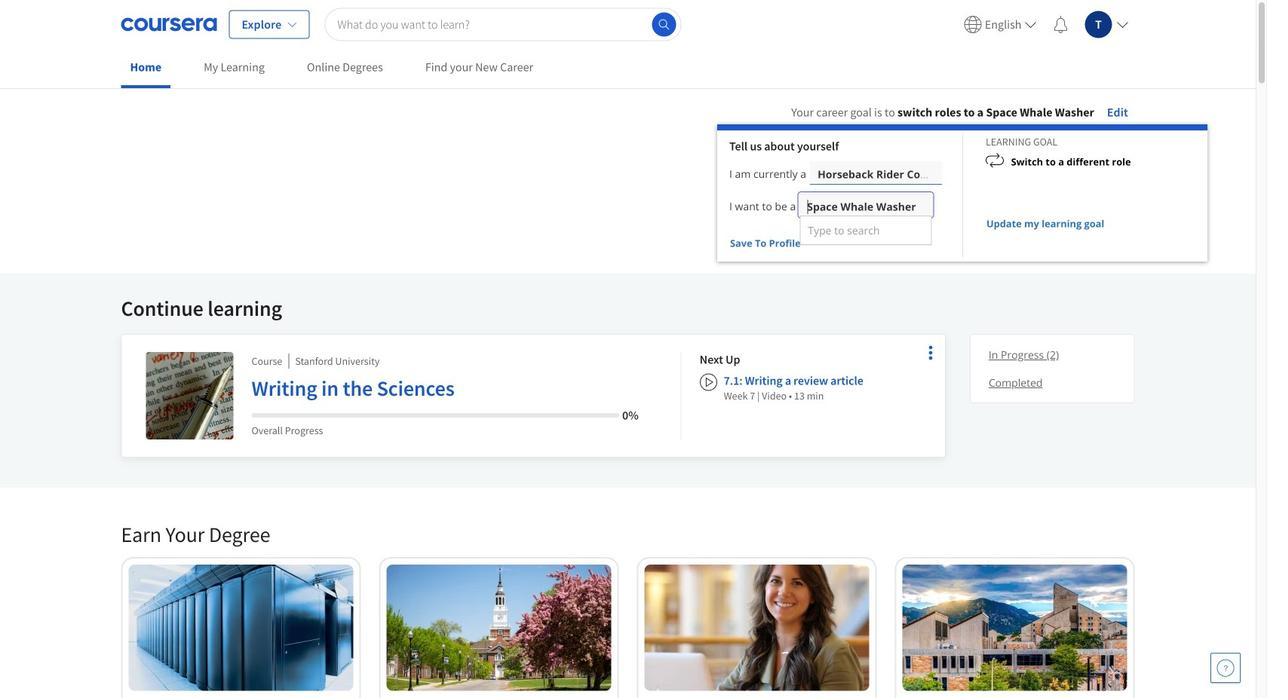 Task type: locate. For each thing, give the bounding box(es) containing it.
Occupation field
[[800, 194, 932, 223]]

region
[[718, 125, 1208, 262]]

coursera image
[[121, 12, 217, 37]]

status
[[802, 243, 810, 247]]

None search field
[[325, 8, 682, 41]]

writing in the sciences image
[[146, 352, 234, 440]]

None text field
[[808, 194, 925, 223]]

earn your degree collection element
[[112, 497, 1145, 699]]



Task type: vqa. For each thing, say whether or not it's contained in the screenshot.
region at the right top of the page
yes



Task type: describe. For each thing, give the bounding box(es) containing it.
What do you want to learn? text field
[[325, 8, 682, 41]]

more option for writing in the sciences image
[[921, 343, 942, 364]]

help center image
[[1217, 660, 1235, 678]]



